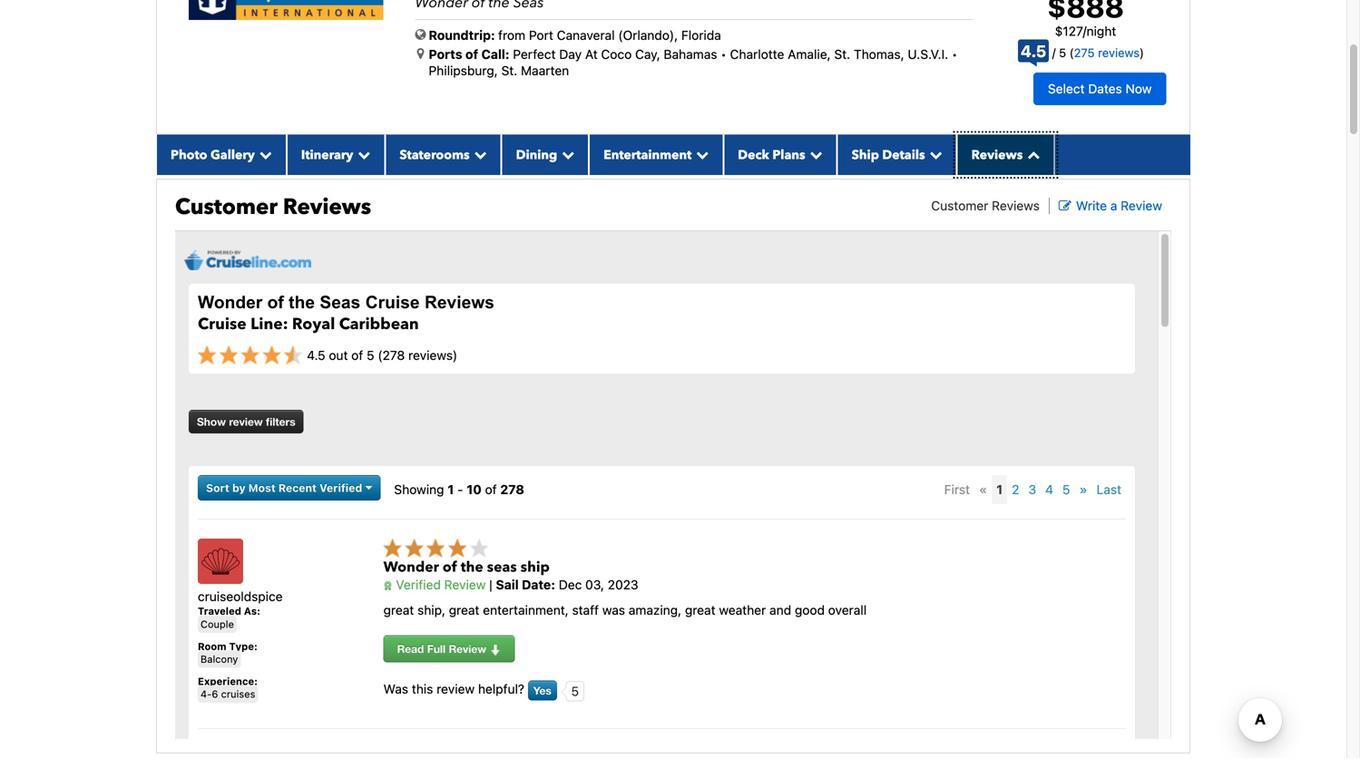 Task type: describe. For each thing, give the bounding box(es) containing it.
select          dates now
[[1048, 81, 1152, 96]]

filters
[[266, 416, 296, 428]]

this
[[412, 682, 433, 697]]

of for wonder of the seas ship
[[443, 558, 457, 578]]

sort by most recent verified
[[206, 482, 365, 495]]

read full review button
[[384, 636, 515, 663]]

1 link
[[992, 476, 1008, 505]]

2 great from the left
[[449, 603, 480, 618]]

helpful?
[[478, 682, 525, 697]]

bahamas
[[664, 47, 718, 62]]

read full review
[[397, 643, 490, 656]]

03,
[[586, 578, 605, 593]]

first
[[945, 482, 970, 497]]

deck
[[738, 146, 770, 164]]

1 1 from the left
[[448, 482, 454, 497]]

staterooms button
[[385, 135, 502, 175]]

entertainment,
[[483, 603, 569, 618]]

wonder for wonder of the seas ship
[[384, 558, 439, 578]]

cay,
[[635, 47, 661, 62]]

royal
[[292, 314, 335, 335]]

of right out on the top of page
[[352, 348, 363, 363]]

» link
[[1075, 476, 1093, 505]]

sort by most recent verified link
[[198, 476, 381, 501]]

experience:
[[198, 676, 258, 688]]

wonder for wonder of the seas cruise reviews cruise line: royal caribbean
[[198, 293, 263, 312]]

roundtrip:
[[429, 28, 495, 43]]

yes button
[[528, 681, 557, 701]]

2 link
[[1008, 476, 1024, 505]]

photo gallery button
[[156, 135, 287, 175]]

«
[[979, 482, 988, 497]]

»
[[1080, 482, 1088, 497]]

out
[[329, 348, 348, 363]]

ship details button
[[838, 135, 957, 175]]

balcony
[[201, 654, 238, 666]]

dining button
[[502, 135, 589, 175]]

ports
[[429, 47, 463, 62]]

1 vertical spatial review
[[444, 578, 486, 593]]

4
[[1046, 482, 1054, 497]]

was
[[384, 682, 409, 697]]

photo gallery
[[171, 146, 255, 164]]

review inside button
[[229, 416, 263, 428]]

275 reviews link
[[1074, 46, 1140, 60]]

$127
[[1055, 24, 1083, 39]]

ports of call: perfect day at coco cay, bahamas • charlotte amalie, st. thomas, u.s.v.i. • philipsburg, st. maarten
[[429, 47, 958, 78]]

chevron down image for deck plans
[[806, 148, 823, 161]]

philipsburg,
[[429, 63, 498, 78]]

ship
[[521, 558, 550, 578]]

|
[[489, 578, 493, 593]]

6
[[212, 689, 218, 701]]

seas
[[320, 293, 361, 312]]

write a review
[[1077, 198, 1163, 213]]

0 horizontal spatial customer reviews
[[175, 192, 371, 222]]

room type: balcony
[[198, 641, 258, 666]]

5 right 4
[[1063, 482, 1071, 497]]

chevron down image for entertainment
[[692, 148, 709, 161]]

-
[[458, 482, 463, 497]]

(278
[[378, 348, 405, 363]]

at
[[585, 47, 598, 62]]

itinerary button
[[287, 135, 385, 175]]

dining
[[516, 146, 558, 164]]

/ for $127
[[1083, 24, 1087, 39]]

line:
[[251, 314, 288, 335]]

wonder of the seas ship
[[384, 558, 550, 578]]

experience: 4-6 cruises
[[198, 676, 258, 701]]

1 vertical spatial verified
[[396, 578, 441, 593]]

write
[[1077, 198, 1108, 213]]

u.s.v.i.
[[908, 47, 949, 62]]

chevron up image
[[1023, 148, 1041, 161]]

reviews down the itinerary
[[283, 192, 371, 222]]

caribbean
[[339, 314, 419, 335]]

room
[[198, 641, 227, 653]]

last link
[[1093, 476, 1127, 505]]

(orlando),
[[619, 28, 678, 43]]

1 horizontal spatial customer reviews
[[932, 198, 1040, 213]]

select          dates now link
[[1034, 73, 1167, 105]]

of for ports of call: perfect day at coco cay, bahamas • charlotte amalie, st. thomas, u.s.v.i. • philipsburg, st. maarten
[[466, 47, 478, 62]]

4.5 for 4.5 / 5 ( 275 reviews )
[[1021, 41, 1047, 61]]

florida
[[682, 28, 722, 43]]

edit image
[[1059, 200, 1072, 212]]

4.5 out of 5 (278 reviews)
[[307, 348, 458, 363]]

full
[[427, 643, 446, 656]]

by
[[232, 482, 246, 495]]

278
[[501, 482, 525, 497]]

deck plans
[[738, 146, 806, 164]]

type:
[[229, 641, 258, 653]]

show review filters
[[197, 416, 296, 428]]

ship,
[[418, 603, 446, 618]]

map marker image
[[417, 47, 424, 60]]

0 horizontal spatial customer
[[175, 192, 278, 222]]

5 right the yes button
[[571, 684, 579, 699]]

reviews left edit icon
[[992, 198, 1040, 213]]

chevron down image for staterooms
[[470, 148, 487, 161]]

chevron down image for ship details
[[926, 148, 943, 161]]

5 link
[[1058, 476, 1075, 505]]

0 horizontal spatial verified
[[320, 482, 362, 495]]



Task type: locate. For each thing, give the bounding box(es) containing it.
chevron down image left entertainment
[[558, 148, 575, 161]]

chevron down image right the 'ship'
[[926, 148, 943, 161]]

0 horizontal spatial the
[[289, 293, 315, 312]]

1 vertical spatial cruise
[[198, 314, 247, 335]]

st. down call:
[[502, 63, 518, 78]]

of for wonder of the seas cruise reviews cruise line: royal caribbean
[[267, 293, 284, 312]]

seas
[[487, 558, 517, 578]]

0 horizontal spatial st.
[[502, 63, 518, 78]]

| sail date: dec 03, 2023
[[486, 578, 639, 593]]

chevron down image for itinerary
[[353, 148, 371, 161]]

reviews inside dropdown button
[[972, 146, 1023, 164]]

review right this
[[437, 682, 475, 697]]

overall
[[829, 603, 867, 618]]

the
[[289, 293, 315, 312], [461, 558, 484, 578]]

review for full
[[449, 643, 487, 656]]

1
[[448, 482, 454, 497], [997, 482, 1003, 497]]

customer reviews up the cruiseline.com logo
[[175, 192, 371, 222]]

0 horizontal spatial wonder
[[198, 293, 263, 312]]

0 vertical spatial review
[[229, 416, 263, 428]]

2 horizontal spatial great
[[685, 603, 716, 618]]

5 left (
[[1060, 46, 1067, 60]]

chevron down image for photo gallery
[[255, 148, 272, 161]]

0 vertical spatial verified
[[320, 482, 362, 495]]

275
[[1074, 46, 1095, 60]]

royal caribbean image
[[189, 0, 384, 20]]

chevron down image left staterooms
[[353, 148, 371, 161]]

review inside was this review helpful? yes
[[437, 682, 475, 697]]

verified
[[320, 482, 362, 495], [396, 578, 441, 593]]

of up philipsburg,
[[466, 47, 478, 62]]

the inside wonder of the seas cruise reviews cruise line: royal caribbean
[[289, 293, 315, 312]]

1 horizontal spatial 4.5
[[1021, 41, 1047, 61]]

1 horizontal spatial •
[[952, 47, 958, 62]]

0 horizontal spatial cruise
[[198, 314, 247, 335]]

1 horizontal spatial review
[[437, 682, 475, 697]]

1 horizontal spatial the
[[461, 558, 484, 578]]

review right show
[[229, 416, 263, 428]]

most
[[249, 482, 276, 495]]

0 vertical spatial cruise
[[366, 293, 420, 312]]

5 inside 4.5 / 5 ( 275 reviews )
[[1060, 46, 1067, 60]]

2 • from the left
[[952, 47, 958, 62]]

review
[[229, 416, 263, 428], [437, 682, 475, 697]]

chevron down image
[[255, 148, 272, 161], [470, 148, 487, 161], [926, 148, 943, 161]]

maarten
[[521, 63, 569, 78]]

verified review
[[393, 578, 486, 593]]

1 vertical spatial st.
[[502, 63, 518, 78]]

wonder up the line:
[[198, 293, 263, 312]]

as:
[[244, 606, 261, 618]]

customer down reviews dropdown button
[[932, 198, 989, 213]]

cruiseoldspice image
[[198, 539, 243, 585]]

1 horizontal spatial customer
[[932, 198, 989, 213]]

wonder
[[198, 293, 263, 312], [384, 558, 439, 578]]

cruiseline.com logo image
[[184, 250, 311, 271]]

yes
[[534, 685, 552, 698]]

0 horizontal spatial 1
[[448, 482, 454, 497]]

staff
[[572, 603, 599, 618]]

1 vertical spatial /
[[1053, 46, 1056, 60]]

customer reviews main content
[[147, 0, 1200, 759]]

0 vertical spatial st.
[[835, 47, 851, 62]]

chevron down image left dining
[[470, 148, 487, 161]]

chevron down image
[[353, 148, 371, 161], [558, 148, 575, 161], [692, 148, 709, 161], [806, 148, 823, 161]]

customer
[[175, 192, 278, 222], [932, 198, 989, 213]]

ship
[[852, 146, 880, 164]]

4 link
[[1041, 476, 1058, 505]]

canaveral
[[557, 28, 615, 43]]

of inside ports of call: perfect day at coco cay, bahamas • charlotte amalie, st. thomas, u.s.v.i. • philipsburg, st. maarten
[[466, 47, 478, 62]]

entertainment
[[604, 146, 692, 164]]

1 horizontal spatial wonder
[[384, 558, 439, 578]]

sort
[[206, 482, 230, 495]]

from
[[498, 28, 526, 43]]

0 vertical spatial wonder
[[198, 293, 263, 312]]

$127 / night
[[1055, 24, 1117, 39]]

1 horizontal spatial /
[[1083, 24, 1087, 39]]

details
[[883, 146, 926, 164]]

cruise left the line:
[[198, 314, 247, 335]]

0 horizontal spatial review
[[229, 416, 263, 428]]

st.
[[835, 47, 851, 62], [502, 63, 518, 78]]

2 horizontal spatial chevron down image
[[926, 148, 943, 161]]

1 chevron down image from the left
[[353, 148, 371, 161]]

4.5 left out on the top of page
[[307, 348, 326, 363]]

1 chevron down image from the left
[[255, 148, 272, 161]]

3 chevron down image from the left
[[692, 148, 709, 161]]

review
[[1121, 198, 1163, 213], [444, 578, 486, 593], [449, 643, 487, 656]]

recent
[[279, 482, 317, 495]]

chevron down image left the 'ship'
[[806, 148, 823, 161]]

great down small verified icon
[[384, 603, 414, 618]]

gallery
[[211, 146, 255, 164]]

the for wonder of the seas cruise reviews cruise line: royal caribbean
[[289, 293, 315, 312]]

/ for 4.5
[[1053, 46, 1056, 60]]

charlotte
[[730, 47, 785, 62]]

the for wonder of the seas ship
[[461, 558, 484, 578]]

plans
[[773, 146, 806, 164]]

0 horizontal spatial chevron down image
[[255, 148, 272, 161]]

0 vertical spatial /
[[1083, 24, 1087, 39]]

review for a
[[1121, 198, 1163, 213]]

reviews inside wonder of the seas cruise reviews cruise line: royal caribbean
[[425, 293, 495, 312]]

3 great from the left
[[685, 603, 716, 618]]

1 horizontal spatial st.
[[835, 47, 851, 62]]

ship details
[[852, 146, 926, 164]]

customer reviews down reviews dropdown button
[[932, 198, 1040, 213]]

cruiseoldspice
[[198, 590, 283, 605]]

/ up 4.5 / 5 ( 275 reviews )
[[1083, 24, 1087, 39]]

0 vertical spatial the
[[289, 293, 315, 312]]

chevron down image left the itinerary
[[255, 148, 272, 161]]

4.5 left (
[[1021, 41, 1047, 61]]

1 horizontal spatial cruise
[[366, 293, 420, 312]]

chevron down image inside deck plans dropdown button
[[806, 148, 823, 161]]

chevron down image inside ship details dropdown button
[[926, 148, 943, 161]]

4-
[[201, 689, 212, 701]]

0 horizontal spatial great
[[384, 603, 414, 618]]

chevron down image inside entertainment dropdown button
[[692, 148, 709, 161]]

4.5 for 4.5 out of 5 (278 reviews)
[[307, 348, 326, 363]]

•
[[721, 47, 727, 62], [952, 47, 958, 62]]

last
[[1097, 482, 1122, 497]]

verified right recent
[[320, 482, 362, 495]]

select
[[1048, 81, 1085, 96]]

reviews up customer reviews link
[[972, 146, 1023, 164]]

cruises
[[221, 689, 255, 701]]

dec
[[559, 578, 582, 593]]

« link
[[975, 476, 992, 505]]

thomas,
[[854, 47, 905, 62]]

1 vertical spatial wonder
[[384, 558, 439, 578]]

great left weather
[[685, 603, 716, 618]]

1 horizontal spatial verified
[[396, 578, 441, 593]]

chevron down image inside photo gallery dropdown button
[[255, 148, 272, 161]]

show
[[197, 416, 226, 428]]

customer down gallery
[[175, 192, 278, 222]]

1 horizontal spatial 1
[[997, 482, 1003, 497]]

sail
[[496, 578, 519, 593]]

review left |
[[444, 578, 486, 593]]

globe image
[[415, 28, 426, 41]]

5 left (278
[[367, 348, 375, 363]]

first « 1 2 3 4 5 » last
[[945, 482, 1122, 497]]

4 chevron down image from the left
[[806, 148, 823, 161]]

showing
[[394, 482, 444, 497]]

2 chevron down image from the left
[[558, 148, 575, 161]]

of right 10
[[485, 482, 497, 497]]

of
[[466, 47, 478, 62], [267, 293, 284, 312], [352, 348, 363, 363], [485, 482, 497, 497], [443, 558, 457, 578]]

4.5 / 5 ( 275 reviews )
[[1021, 41, 1145, 61]]

great right ship,
[[449, 603, 480, 618]]

of up the line:
[[267, 293, 284, 312]]

1 vertical spatial review
[[437, 682, 475, 697]]

review right full
[[449, 643, 487, 656]]

show review filters button
[[189, 410, 304, 434]]

reviews up reviews)
[[425, 293, 495, 312]]

the left |
[[461, 558, 484, 578]]

of left |
[[443, 558, 457, 578]]

dates
[[1089, 81, 1123, 96]]

reviews)
[[409, 348, 458, 363]]

small verified icon image
[[384, 582, 393, 591]]

verified up ship,
[[396, 578, 441, 593]]

wonder inside wonder of the seas cruise reviews cruise line: royal caribbean
[[198, 293, 263, 312]]

date:
[[522, 578, 556, 593]]

0 horizontal spatial •
[[721, 47, 727, 62]]

now
[[1126, 81, 1152, 96]]

customer reviews
[[175, 192, 371, 222], [932, 198, 1040, 213]]

1 vertical spatial the
[[461, 558, 484, 578]]

review inside button
[[449, 643, 487, 656]]

0 horizontal spatial 4.5
[[307, 348, 326, 363]]

1 great from the left
[[384, 603, 414, 618]]

2 chevron down image from the left
[[470, 148, 487, 161]]

traveled
[[198, 606, 241, 618]]

customer reviews link
[[932, 198, 1040, 213]]

2 1 from the left
[[997, 482, 1003, 497]]

weather
[[719, 603, 766, 618]]

and
[[770, 603, 792, 618]]

2
[[1012, 482, 1020, 497]]

a
[[1111, 198, 1118, 213]]

0 vertical spatial 4.5
[[1021, 41, 1047, 61]]

2023
[[608, 578, 639, 593]]

3 chevron down image from the left
[[926, 148, 943, 161]]

1 left -
[[448, 482, 454, 497]]

cruise
[[366, 293, 420, 312], [198, 314, 247, 335]]

• right u.s.v.i.
[[952, 47, 958, 62]]

of inside wonder of the seas cruise reviews cruise line: royal caribbean
[[267, 293, 284, 312]]

st. right amalie,
[[835, 47, 851, 62]]

)
[[1140, 46, 1145, 60]]

1 left 2 at the right of the page
[[997, 482, 1003, 497]]

0 horizontal spatial /
[[1053, 46, 1056, 60]]

0 vertical spatial review
[[1121, 198, 1163, 213]]

wonder of the seas cruise reviews cruise line: royal caribbean
[[198, 293, 495, 335]]

/ left (
[[1053, 46, 1056, 60]]

wonder up small verified icon
[[384, 558, 439, 578]]

staterooms
[[400, 146, 470, 164]]

itinerary
[[301, 146, 353, 164]]

chevron down image inside itinerary dropdown button
[[353, 148, 371, 161]]

• down florida
[[721, 47, 727, 62]]

chevron down image inside staterooms dropdown button
[[470, 148, 487, 161]]

/ inside 4.5 / 5 ( 275 reviews )
[[1053, 46, 1056, 60]]

reviews
[[1098, 46, 1140, 60]]

review right a
[[1121, 198, 1163, 213]]

cruise up caribbean
[[366, 293, 420, 312]]

chevron down image inside dining "dropdown button"
[[558, 148, 575, 161]]

2 vertical spatial review
[[449, 643, 487, 656]]

chevron down image for dining
[[558, 148, 575, 161]]

3
[[1029, 482, 1037, 497]]

the up royal
[[289, 293, 315, 312]]

perfect
[[513, 47, 556, 62]]

reviews button
[[957, 135, 1055, 175]]

first link
[[940, 476, 975, 505]]

1 • from the left
[[721, 47, 727, 62]]

amalie,
[[788, 47, 831, 62]]

(
[[1070, 46, 1074, 60]]

chevron down image left deck
[[692, 148, 709, 161]]

1 vertical spatial 4.5
[[307, 348, 326, 363]]

1 horizontal spatial chevron down image
[[470, 148, 487, 161]]

1 horizontal spatial great
[[449, 603, 480, 618]]

was
[[603, 603, 625, 618]]

was this review helpful? yes
[[384, 682, 552, 698]]



Task type: vqa. For each thing, say whether or not it's contained in the screenshot.
menu in the "MY TIME DINING IS ROYAL CARIBBEAN'S FLEXIBLE DINING OPTION THAT ALLOWS YOU TO CHOOSE WHEN YOU DINE AND WHO YOU DINE WITH, ALL WHILE ENJOYING SEATING IN THE SHIP'S MAIN DINING ROOM; ORDER FROM THE SAME DINNER MENU AND ENJOY THE SAME IMPECCABLE GOLD ANCHOR SERVICE FOR WHICH ROYAL CARIBBEAN IS KNOWN. IT'S EASY TO ENJOY MY TIME DINING - MAKE YOUR PRE-RESERVATION AHEAD OF TIME, RESERVE ONBOARD OR SIMPLY WALK IN!"
no



